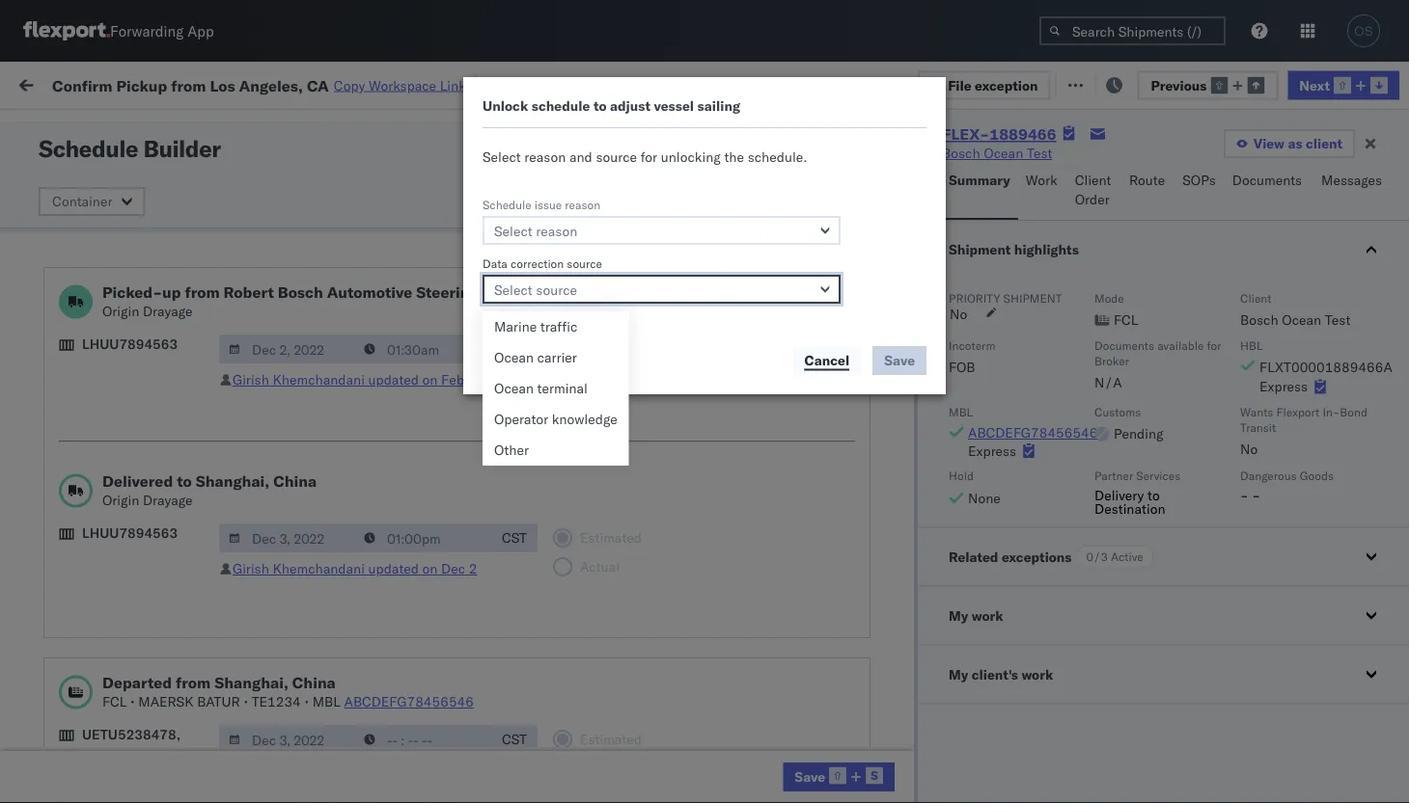 Task type: describe. For each thing, give the bounding box(es) containing it.
traffic
[[540, 319, 578, 335]]

1 upload customs clearance documents link from the top
[[44, 317, 274, 356]]

3 schedule pickup from los angeles, ca button from the top
[[44, 275, 274, 315]]

issue
[[535, 197, 562, 212]]

log
[[536, 77, 558, 94]]

1 5, from the top
[[443, 159, 456, 176]]

ocean inside the client bosch ocean test incoterm fob
[[1282, 312, 1322, 329]]

1 account from the top
[[941, 541, 992, 558]]

bosch inside the client bosch ocean test incoterm fob
[[1240, 312, 1278, 329]]

1 mdt, from the top
[[377, 159, 411, 176]]

1 lagerfeld from the top
[[1035, 541, 1093, 558]]

2 appointment from the top
[[158, 413, 237, 429]]

karl for 1st schedule delivery appointment 'button' from the bottom schedule delivery appointment link
[[1007, 711, 1032, 728]]

flex- up broker
[[1066, 329, 1107, 346]]

lock
[[503, 187, 533, 204]]

6 schedule pickup from los angeles, ca link from the top
[[44, 614, 274, 653]]

0 vertical spatial abcdefg78456546
[[968, 425, 1098, 442]]

maeu9408431 for schedule pickup from rotterdam, netherlands
[[1315, 583, 1409, 600]]

-- : -- -- text field for 1st mmm d, yyyy text field from the bottom of the page
[[354, 726, 491, 755]]

status : ready for work, blocked, in progress
[[104, 120, 349, 134]]

girish for robert
[[233, 372, 269, 388]]

2 abcdefg7845 from the top
[[1315, 414, 1409, 430]]

2 6:30 from the top
[[311, 753, 340, 770]]

0 vertical spatial my
[[19, 70, 50, 97]]

0 vertical spatial source
[[596, 149, 637, 166]]

partner services delivery to destination
[[1095, 469, 1181, 517]]

los down upload customs clearance documents button
[[182, 360, 204, 377]]

client
[[1306, 135, 1343, 152]]

0 vertical spatial work
[[55, 70, 105, 97]]

2 flex-1846748 from the top
[[1066, 201, 1166, 218]]

0 vertical spatial for
[[184, 120, 200, 134]]

5 schedule pickup from los angeles, ca button from the top
[[44, 487, 274, 527]]

2 12:59 from the top
[[311, 201, 348, 218]]

schedule pickup from los angeles, ca for sixth schedule pickup from los angeles, ca link from the top of the page
[[44, 615, 260, 651]]

no inside wants flexport in-bond transit no
[[1240, 441, 1258, 458]]

flex-1889466 down broker
[[1066, 371, 1166, 388]]

save
[[795, 769, 825, 786]]

khemchandani for robert
[[273, 372, 365, 388]]

pm down the girish khemchandani updated on dec 2
[[343, 583, 365, 600]]

updated for robert
[[368, 372, 419, 388]]

order
[[1075, 191, 1110, 208]]

3 appointment from the top
[[158, 540, 237, 557]]

12 ocean fcl from the top
[[591, 753, 658, 770]]

select reason and source for unlocking the schedule.
[[483, 149, 807, 166]]

container numbers button
[[1179, 146, 1286, 180]]

2022 right 9,
[[458, 329, 491, 346]]

1 ocean fcl from the top
[[591, 159, 658, 176]]

flexport demo consignee
[[716, 499, 874, 515]]

partner
[[1095, 469, 1133, 484]]

8 ocean fcl from the top
[[591, 456, 658, 473]]

5 schedule pickup from los angeles, ca link from the top
[[44, 487, 274, 526]]

0 vertical spatial reason
[[524, 149, 566, 166]]

flex- down n/a
[[1066, 414, 1107, 430]]

priority
[[949, 291, 1000, 305]]

batch
[[1302, 75, 1340, 92]]

batch action button
[[1272, 69, 1398, 98]]

1889466 up flex
[[990, 125, 1057, 144]]

3 karl from the top
[[1007, 668, 1032, 685]]

girish for china
[[233, 561, 269, 578]]

5 integration test account - karl lagerfeld from the top
[[842, 753, 1093, 770]]

6 schedule pickup from los angeles, ca button from the top
[[44, 614, 274, 655]]

: for status
[[138, 120, 142, 134]]

upload customs clearance documents for 2nd upload customs clearance documents link from the top
[[44, 658, 211, 694]]

marine
[[494, 319, 537, 335]]

vandelay for vandelay
[[716, 626, 772, 643]]

2 mdt, from the top
[[377, 201, 411, 218]]

los down the builder
[[182, 191, 204, 208]]

2 cst from the top
[[502, 732, 527, 748]]

0 horizontal spatial file
[[948, 76, 972, 93]]

container button
[[39, 187, 145, 216]]

client for client order
[[1075, 172, 1111, 189]]

0 horizontal spatial my work
[[19, 70, 105, 97]]

consignee for bookings test consignee
[[931, 499, 996, 515]]

status
[[104, 120, 138, 134]]

1 netherlands from the top
[[44, 592, 120, 609]]

abcdefg7845 for schedule pickup from los angeles, ca
[[1315, 371, 1409, 388]]

flex-1889466 down n/a
[[1066, 414, 1166, 430]]

abcdefg7845 for confirm delivery
[[1315, 456, 1409, 473]]

24,
[[434, 456, 455, 473]]

delivery inside partner services delivery to destination
[[1095, 487, 1144, 504]]

to inside partner services delivery to destination
[[1148, 487, 1160, 504]]

2 ceau7522281, hlxu6269489, hl from the top
[[1189, 243, 1409, 260]]

documents inside button
[[1232, 172, 1302, 189]]

updated for china
[[368, 561, 419, 578]]

origin inside delivered to shanghai, china origin drayage
[[102, 492, 139, 509]]

2022 up other
[[467, 414, 500, 430]]

3 mdt, from the top
[[377, 244, 411, 261]]

mbl/mawb
[[1315, 158, 1382, 172]]

2
[[469, 561, 477, 578]]

client order
[[1075, 172, 1111, 208]]

dec up '24,'
[[414, 414, 439, 430]]

my for my client's work button
[[949, 666, 968, 683]]

3 5, from the top
[[443, 244, 456, 261]]

flex- right shipment
[[1066, 286, 1107, 303]]

at
[[383, 75, 395, 92]]

girish khemchandani updated on dec 2
[[233, 561, 477, 578]]

girish khemchandani updated on dec 2 button
[[233, 561, 477, 578]]

1 horizontal spatial abcdefg78456546 button
[[968, 425, 1098, 442]]

3 mmm d, yyyy text field from the top
[[219, 726, 356, 755]]

rotterdam, for second schedule pickup from rotterdam, netherlands button from the bottom of the page
[[182, 573, 251, 590]]

4 schedule pickup from los angeles, ca button from the top
[[44, 360, 274, 400]]

china for delivered to shanghai, china
[[273, 472, 317, 491]]

2022 down snoozed : no on the top left of page
[[459, 159, 492, 176]]

schedule pickup from los angeles, ca for 6th schedule pickup from los angeles, ca link from the bottom
[[44, 148, 260, 184]]

1889466 down n/a
[[1107, 414, 1166, 430]]

(flep)
[[482, 283, 534, 302]]

1 6:30 pm mst, jan 30, 2023 from the top
[[311, 711, 487, 728]]

5 resize handle column header from the left
[[809, 150, 832, 804]]

clearance for 2nd upload customs clearance documents link from the top
[[149, 658, 211, 675]]

flex- down 0/3
[[1066, 583, 1107, 600]]

flex id
[[1035, 158, 1071, 172]]

4 12:59 am mdt, nov 5, 2022 from the top
[[311, 286, 492, 303]]

khemchandani for china
[[273, 561, 365, 578]]

1 appointment from the top
[[158, 243, 237, 260]]

23, for schedule delivery appointment
[[429, 541, 450, 558]]

view
[[1254, 135, 1285, 152]]

route
[[1129, 172, 1165, 189]]

2 ocean fcl from the top
[[591, 201, 658, 218]]

shipment
[[949, 241, 1011, 258]]

2 ceau7522281, from the top
[[1189, 243, 1288, 260]]

Search Work text field
[[761, 69, 971, 98]]

1 12:59 from the top
[[311, 159, 348, 176]]

demo
[[770, 499, 806, 515]]

picked-
[[102, 283, 162, 302]]

from inside picked-up from robert bosch automotive steering (flep) origin drayage
[[185, 283, 220, 302]]

client's
[[972, 666, 1018, 683]]

import
[[162, 75, 206, 92]]

confirm pickup from rotterdam, link
[[44, 784, 274, 804]]

2 account from the top
[[941, 583, 992, 600]]

1893174
[[1107, 499, 1166, 515]]

0 horizontal spatial abcdefg78456546 button
[[344, 694, 474, 711]]

4 integration test account - karl lagerfeld from the top
[[842, 711, 1093, 728]]

5 12:59 from the top
[[311, 371, 348, 388]]

9:30 pm mst, jan 23, 2023 for schedule pickup from rotterdam, netherlands
[[311, 583, 487, 600]]

10 ocean fcl from the top
[[591, 583, 658, 600]]

4 ceau7522281, hlxu6269489, hl from the top
[[1189, 328, 1409, 345]]

0 vertical spatial 23,
[[830, 76, 851, 93]]

schedule pickup from los angeles, ca for second schedule pickup from los angeles, ca link from the bottom of the page
[[44, 488, 260, 524]]

5 karl from the top
[[1007, 753, 1032, 770]]

shanghai, for from
[[215, 674, 288, 693]]

vandelay west
[[842, 626, 932, 643]]

destination
[[1095, 500, 1165, 517]]

23, for schedule pickup from rotterdam, netherlands
[[429, 583, 450, 600]]

schedule
[[532, 97, 590, 114]]

1 vertical spatial source
[[567, 256, 602, 271]]

progress
[[301, 120, 349, 134]]

maeu9408431 for schedule delivery appointment
[[1315, 541, 1409, 558]]

0 horizontal spatial file exception
[[948, 76, 1038, 93]]

flex- up summary at the right
[[942, 125, 990, 144]]

pickup inside 'confirm pickup from rotterdam,'
[[97, 785, 139, 802]]

los right delivered
[[182, 488, 204, 505]]

lhuu7894563, uetu5238478 for schedule pickup from los angeles, ca
[[1189, 371, 1386, 388]]

5 ocean fcl from the top
[[591, 329, 658, 346]]

pm down departed from shanghai, china fcl • maersk batur • te1234 • mbl abcdefg78456546
[[343, 753, 365, 770]]

1 horizontal spatial file
[[1080, 75, 1104, 92]]

flexport inside wants flexport in-bond transit no
[[1276, 405, 1320, 419]]

3 schedule pickup from los angeles, ca link from the top
[[44, 275, 274, 313]]

2 lagerfeld from the top
[[1035, 583, 1093, 600]]

5 account from the top
[[941, 753, 992, 770]]

exceptions
[[1002, 549, 1072, 566]]

client name button
[[707, 153, 813, 173]]

batch action
[[1302, 75, 1385, 92]]

2 6:30 pm mst, jan 30, 2023 from the top
[[311, 753, 487, 770]]

2022 up steering
[[459, 244, 492, 261]]

ocean carrier
[[494, 349, 577, 366]]

batur
[[197, 694, 240, 711]]

Search Shipments (/) text field
[[1039, 16, 1226, 45]]

mst, for 4th schedule pickup from los angeles, ca link
[[377, 371, 410, 388]]

messages button
[[1314, 163, 1392, 220]]

mmm d, yyyy text field for robert
[[219, 335, 356, 364]]

view as client button
[[1224, 129, 1355, 158]]

none
[[968, 490, 1001, 507]]

west
[[901, 626, 932, 643]]

pm right 5:00
[[887, 76, 908, 93]]

25,
[[438, 626, 459, 643]]

1 horizontal spatial to
[[593, 97, 607, 114]]

1 integration test account - karl lagerfeld from the top
[[842, 541, 1093, 558]]

gvcu5265864
[[1189, 583, 1284, 600]]

3 test123456 from the top
[[1315, 329, 1396, 346]]

schedule delivery appointment link for 3rd schedule delivery appointment 'button' from the bottom
[[44, 412, 237, 431]]

2 resize handle column header from the left
[[490, 150, 513, 804]]

test inside the client bosch ocean test incoterm fob
[[1325, 312, 1351, 329]]

1889466 down the pending
[[1107, 456, 1166, 473]]

summary button
[[941, 163, 1018, 220]]

pm up girish khemchandani updated on dec 2 button
[[343, 541, 365, 558]]

correction
[[511, 256, 564, 271]]

3 resize handle column header from the left
[[558, 150, 581, 804]]

automotive
[[327, 283, 412, 302]]

upload customs clearance documents button
[[44, 317, 274, 358]]

dec right due
[[802, 76, 827, 93]]

3 12:59 am mdt, nov 5, 2022 from the top
[[311, 244, 492, 261]]

3 maeu9408431 from the top
[[1315, 668, 1409, 685]]

mst, for schedule delivery appointment link related to third schedule delivery appointment 'button' from the top
[[368, 541, 401, 558]]

as
[[1288, 135, 1303, 152]]

incoterm
[[949, 338, 996, 353]]

4 resize handle column header from the left
[[683, 150, 707, 804]]

1 vertical spatial reason
[[565, 197, 600, 212]]

previous button
[[1137, 71, 1278, 100]]

shipment highlights button
[[918, 221, 1409, 279]]

flex- left the active
[[1066, 541, 1107, 558]]

3 schedule delivery appointment button from the top
[[44, 539, 237, 560]]

operator
[[494, 411, 548, 428]]

0 vertical spatial on
[[472, 75, 487, 92]]

1 resize handle column header from the left
[[276, 150, 299, 804]]

origin inside picked-up from robert bosch automotive steering (flep) origin drayage
[[102, 303, 139, 320]]

on for picked-up from robert bosch automotive steering (flep)
[[422, 372, 438, 388]]

1 vertical spatial no
[[950, 306, 967, 323]]

confirm pickup from rotterdam, button
[[44, 784, 274, 804]]

from inside 'confirm pickup from rotterdam,'
[[142, 785, 171, 802]]

snooze
[[523, 158, 561, 172]]

1 horizontal spatial work
[[1026, 172, 1058, 189]]

5 1846748 from the top
[[1107, 329, 1166, 346]]

1 14, from the top
[[442, 371, 463, 388]]

1 vertical spatial customs
[[1095, 405, 1141, 419]]

lhuu7894563, for confirm delivery
[[1189, 456, 1289, 472]]

flex- down the flex id button
[[1066, 201, 1107, 218]]

dec left feb on the top left of page
[[414, 371, 439, 388]]

los right import
[[210, 76, 235, 95]]

3 1846748 from the top
[[1107, 244, 1166, 261]]

1 test123456 from the top
[[1315, 159, 1396, 176]]

flex-1889466 up summary at the right
[[942, 125, 1057, 144]]

5 integration from the top
[[842, 753, 908, 770]]

ocean terminal
[[494, 380, 588, 397]]

num
[[1385, 158, 1409, 172]]

ca for second schedule pickup from los angeles, ca link from the bottom of the page
[[44, 507, 63, 524]]

unlocking
[[661, 149, 721, 166]]

28,
[[429, 668, 450, 685]]

2 hlxu6269489, from the top
[[1292, 243, 1390, 260]]

1 12:59 am mdt, nov 5, 2022 from the top
[[311, 159, 492, 176]]

bond
[[1340, 405, 1368, 419]]

documents inside documents available for broker n/a
[[1095, 338, 1154, 353]]

1 horizontal spatial exception
[[1107, 75, 1170, 92]]

7 resize handle column header from the left
[[1156, 150, 1179, 804]]

link
[[440, 77, 466, 94]]

container for container numbers
[[1189, 150, 1241, 165]]

9:30 for schedule delivery appointment
[[311, 541, 340, 558]]

flex-1889466 link
[[942, 125, 1057, 144]]

2 schedule pickup from rotterdam, netherlands link from the top
[[44, 742, 274, 780]]

snoozed
[[399, 120, 444, 134]]

2 netherlands from the top
[[44, 762, 120, 779]]

other
[[494, 442, 529, 459]]

uetu5238478 for schedule pickup from los angeles, ca
[[1292, 371, 1386, 388]]

girish khemchandani updated on feb 7 button
[[233, 372, 476, 388]]

1 horizontal spatial mode
[[1095, 291, 1124, 305]]

ca for sixth schedule pickup from los angeles, ca link from the top of the page
[[44, 635, 63, 651]]

2 5, from the top
[[443, 201, 456, 218]]

bosch ocean test link
[[942, 144, 1052, 163]]

2 uetu5238478 from the top
[[1292, 413, 1386, 430]]

schedule pickup from rotterdam, netherlands for first schedule pickup from rotterdam, netherlands link from the top of the page
[[44, 573, 251, 609]]

dec left '24,'
[[405, 456, 431, 473]]

work,
[[202, 120, 233, 134]]

workitem
[[21, 158, 72, 172]]

3 schedule delivery appointment from the top
[[44, 540, 237, 557]]

pm down 12:59 am mst, jan 25, 2023 on the bottom left of the page
[[343, 668, 365, 685]]

1 ceau7522281, hlxu6269489, hl from the top
[[1189, 158, 1409, 175]]

flex- down order on the top right of page
[[1066, 244, 1107, 261]]

bookings
[[842, 499, 898, 515]]

8 resize handle column header from the left
[[1282, 150, 1305, 804]]

route button
[[1122, 163, 1175, 220]]

karl for first schedule pickup from rotterdam, netherlands link from the top of the page
[[1007, 583, 1032, 600]]

1 schedule delivery appointment button from the top
[[44, 242, 237, 263]]

select
[[483, 149, 521, 166]]

0 horizontal spatial exception
[[975, 76, 1038, 93]]

1889466 down broker
[[1107, 371, 1166, 388]]

lhuu7894563 for picked-up from robert bosch automotive steering (flep)
[[82, 336, 178, 353]]

picked-up from robert bosch automotive steering (flep) origin drayage
[[102, 283, 534, 320]]

customs for first upload customs clearance documents link from the top
[[92, 318, 146, 335]]

los right up
[[182, 276, 204, 292]]

Select reason text field
[[483, 216, 841, 245]]

3 flex-1846748 from the top
[[1066, 244, 1166, 261]]

flex- up order on the top right of page
[[1066, 159, 1107, 176]]

3 ocean fcl from the top
[[591, 244, 658, 261]]

import work
[[162, 75, 243, 92]]

from inside departed from shanghai, china fcl • maersk batur • te1234 • mbl abcdefg78456546
[[176, 674, 211, 693]]

9 ocean fcl from the top
[[591, 541, 658, 558]]

9:30 for schedule pickup from rotterdam, netherlands
[[311, 583, 340, 600]]



Task type: locate. For each thing, give the bounding box(es) containing it.
rotterdam, inside 'confirm pickup from rotterdam,'
[[174, 785, 243, 802]]

lhuu7894563 for delivered to shanghai, china
[[82, 525, 178, 542]]

3 integration from the top
[[842, 668, 908, 685]]

2 schedule pickup from los angeles, ca from the top
[[44, 191, 260, 227]]

0 horizontal spatial abcdefg78456546
[[344, 694, 474, 711]]

abcdefg7845 down flxt00001889466a
[[1315, 414, 1409, 430]]

4 ceau7522281, from the top
[[1189, 328, 1288, 345]]

2 • from the left
[[244, 694, 248, 711]]

highlights
[[1014, 241, 1079, 258]]

confirm up by: on the left of the page
[[52, 76, 112, 95]]

ca for 6th schedule pickup from los angeles, ca link from the bottom
[[44, 167, 63, 184]]

4 lagerfeld from the top
[[1035, 711, 1093, 728]]

3 integration test account - karl lagerfeld from the top
[[842, 668, 1093, 685]]

759
[[354, 75, 379, 92]]

mst, for first upload customs clearance documents link from the top
[[377, 329, 410, 346]]

china for departed from shanghai, china
[[292, 674, 336, 693]]

karl
[[1007, 541, 1032, 558], [1007, 583, 1032, 600], [1007, 668, 1032, 685], [1007, 711, 1032, 728], [1007, 753, 1032, 770]]

5, up steering
[[443, 244, 456, 261]]

0 vertical spatial flex-2130387
[[1066, 541, 1166, 558]]

data correction source
[[483, 256, 602, 271]]

schedule pickup from rotterdam, netherlands up departed
[[44, 573, 251, 609]]

1 schedule pickup from rotterdam, netherlands link from the top
[[44, 572, 274, 610]]

os button
[[1342, 9, 1386, 53]]

1 vertical spatial my work
[[949, 608, 1003, 624]]

documents button
[[1225, 163, 1314, 220]]

express
[[1260, 378, 1308, 395], [968, 443, 1016, 459]]

1 1846748 from the top
[[1107, 159, 1166, 176]]

shanghai, left 7:00
[[196, 472, 270, 491]]

related exceptions
[[949, 549, 1072, 566]]

0 vertical spatial upload
[[44, 318, 88, 335]]

clearance inside button
[[149, 318, 211, 335]]

forwarding app link
[[23, 21, 214, 41]]

6:30
[[311, 711, 340, 728], [311, 753, 340, 770]]

mst, for first schedule pickup from rotterdam, netherlands link from the top of the page
[[368, 583, 401, 600]]

work
[[210, 75, 243, 92], [1026, 172, 1058, 189]]

client inside the client bosch ocean test incoterm fob
[[1240, 291, 1271, 305]]

integration for 1st schedule delivery appointment 'button' from the bottom schedule delivery appointment link
[[842, 711, 908, 728]]

upload customs clearance documents for first upload customs clearance documents link from the top
[[44, 318, 211, 354]]

client inside button
[[1075, 172, 1111, 189]]

mbl down fob
[[949, 405, 973, 419]]

schedule delivery appointment link up delivered
[[44, 412, 237, 431]]

0/3 active
[[1086, 550, 1143, 565]]

23, left 5:00
[[830, 76, 851, 93]]

schedule delivery appointment up picked-
[[44, 243, 237, 260]]

2022 right '24,'
[[458, 456, 492, 473]]

documents
[[1232, 172, 1302, 189], [44, 337, 114, 354], [1095, 338, 1154, 353], [44, 677, 114, 694]]

0 vertical spatial no
[[452, 120, 468, 134]]

205 on track
[[443, 75, 522, 92]]

flex-2130387 for schedule delivery appointment
[[1066, 541, 1166, 558]]

drayage inside picked-up from robert bosch automotive steering (flep) origin drayage
[[143, 303, 193, 320]]

12:59
[[311, 159, 348, 176], [311, 201, 348, 218], [311, 244, 348, 261], [311, 286, 348, 303], [311, 371, 348, 388], [311, 414, 348, 430], [311, 626, 348, 643]]

9:30 pm mst, jan 23, 2023 for schedule delivery appointment
[[311, 541, 487, 558]]

23,
[[830, 76, 851, 93], [429, 541, 450, 558], [429, 583, 450, 600]]

2 vertical spatial lhuu7894563, uetu5238478
[[1189, 456, 1386, 472]]

schedule pickup from los angeles, ca link
[[44, 147, 274, 186], [44, 190, 274, 228], [44, 275, 274, 313], [44, 360, 274, 398], [44, 487, 274, 526], [44, 614, 274, 653]]

dangerous goods - -
[[1240, 469, 1334, 504]]

schedule delivery appointment
[[44, 243, 237, 260], [44, 413, 237, 429], [44, 540, 237, 557], [44, 710, 237, 727]]

documents up uetu5238478,
[[44, 677, 114, 694]]

schedule pickup from rotterdam, netherlands link up confirm pickup from rotterdam, link
[[44, 742, 274, 780]]

schedule delivery appointment button
[[44, 242, 237, 263], [44, 412, 237, 433], [44, 539, 237, 560], [44, 709, 237, 730]]

0 horizontal spatial container
[[52, 193, 112, 210]]

cancel
[[804, 352, 850, 369]]

2 clearance from the top
[[149, 658, 211, 675]]

2 vertical spatial maeu9408431
[[1315, 668, 1409, 685]]

container for container
[[52, 193, 112, 210]]

vessel
[[654, 97, 694, 114]]

services
[[1136, 469, 1181, 484]]

abcdefg78456546 inside departed from shanghai, china fcl • maersk batur • te1234 • mbl abcdefg78456546
[[344, 694, 474, 711]]

integration up save button
[[842, 711, 908, 728]]

0 vertical spatial container
[[1189, 150, 1241, 165]]

bosch ocean test
[[942, 145, 1052, 162], [716, 159, 826, 176], [842, 159, 952, 176], [716, 201, 826, 218], [842, 201, 952, 218], [716, 244, 826, 261], [842, 244, 952, 261], [716, 286, 826, 303], [842, 286, 952, 303], [716, 329, 826, 346], [842, 329, 952, 346], [716, 371, 826, 388], [842, 371, 952, 388], [842, 414, 952, 430], [842, 456, 952, 473]]

1 lhuu7894563, from the top
[[1189, 371, 1289, 388]]

1 vertical spatial 23,
[[429, 541, 450, 558]]

6 resize handle column header from the left
[[1002, 150, 1025, 804]]

lhuu7894563, uetu5238478
[[1189, 371, 1386, 388], [1189, 413, 1386, 430], [1189, 456, 1386, 472]]

uetu5238478 down flxt00001889466a
[[1292, 413, 1386, 430]]

1 30, from the top
[[429, 711, 450, 728]]

schedule pickup from rotterdam, netherlands up 'confirm pickup from rotterdam,'
[[44, 743, 251, 779]]

30,
[[429, 711, 450, 728], [429, 753, 450, 770]]

uetu5238478 for confirm delivery
[[1292, 456, 1386, 472]]

schedule pickup from los angeles, ca for 4th schedule pickup from los angeles, ca link from the bottom of the page
[[44, 276, 260, 312]]

upload customs clearance documents down picked-
[[44, 318, 211, 354]]

0 horizontal spatial client
[[716, 158, 747, 172]]

ceau7522281, hlxu6269489, hl down view as client
[[1189, 158, 1409, 175]]

ca for 4th schedule pickup from los angeles, ca link from the bottom of the page
[[44, 295, 63, 312]]

pm down '9:30 pm mst, jan 28, 2023' at the bottom of page
[[343, 711, 365, 728]]

my work inside button
[[949, 608, 1003, 624]]

0 vertical spatial lhuu7894563
[[82, 336, 178, 353]]

759 at risk
[[354, 75, 421, 92]]

2 vertical spatial abcdefg7845
[[1315, 456, 1409, 473]]

appointment up delivered to shanghai, china origin drayage
[[158, 413, 237, 429]]

schedule pickup from los angeles, ca button down ready
[[44, 147, 274, 188]]

2 schedule delivery appointment from the top
[[44, 413, 237, 429]]

upload for 2nd upload customs clearance documents link from the top
[[44, 658, 88, 675]]

documents inside button
[[44, 337, 114, 354]]

china inside delivered to shanghai, china origin drayage
[[273, 472, 317, 491]]

schedule pickup from los angeles, ca for 4th schedule pickup from los angeles, ca link
[[44, 360, 260, 397]]

to inside delivered to shanghai, china origin drayage
[[177, 472, 192, 491]]

3 12:59 from the top
[[311, 244, 348, 261]]

documents down the view on the top right
[[1232, 172, 1302, 189]]

0 vertical spatial mbl
[[949, 405, 973, 419]]

ceau7522281, hlxu6269489, hl up flxt00001889466a
[[1189, 328, 1409, 345]]

mst, for confirm delivery link
[[369, 456, 402, 473]]

customs for 2nd upload customs clearance documents link from the top
[[92, 658, 146, 675]]

list box
[[483, 312, 629, 466]]

1 vertical spatial uetu5238478
[[1292, 413, 1386, 430]]

flex-1846748
[[1066, 159, 1166, 176], [1066, 201, 1166, 218], [1066, 244, 1166, 261], [1066, 286, 1166, 303], [1066, 329, 1166, 346]]

1 karl from the top
[[1007, 541, 1032, 558]]

integration for schedule delivery appointment link related to third schedule delivery appointment 'button' from the top
[[842, 541, 908, 558]]

9:30 down 12:59 am mst, jan 25, 2023 on the bottom left of the page
[[311, 668, 340, 685]]

9:30 up girish khemchandani updated on dec 2 button
[[311, 541, 340, 558]]

1 maeu9408431 from the top
[[1315, 541, 1409, 558]]

lhuu7894563, uetu5238478 up wants
[[1189, 371, 1386, 388]]

: for snoozed
[[444, 120, 448, 134]]

container inside container numbers "button"
[[1189, 150, 1241, 165]]

1 horizontal spatial file exception
[[1080, 75, 1170, 92]]

1 vertical spatial confirm
[[44, 455, 94, 472]]

1 cst from the top
[[502, 530, 527, 547]]

bosch
[[942, 145, 980, 162], [716, 159, 754, 176], [842, 159, 880, 176], [716, 201, 754, 218], [842, 201, 880, 218], [716, 244, 754, 261], [842, 244, 880, 261], [278, 283, 323, 302], [716, 286, 754, 303], [842, 286, 880, 303], [1240, 312, 1278, 329], [716, 329, 754, 346], [842, 329, 880, 346], [716, 371, 754, 388], [842, 371, 880, 388], [842, 414, 880, 430], [842, 456, 880, 473]]

2 9:30 pm mst, jan 23, 2023 from the top
[[311, 583, 487, 600]]

file up flex-1889466 link
[[948, 76, 972, 93]]

flex- down partner
[[1066, 499, 1107, 515]]

confirm for los
[[52, 76, 112, 95]]

1 vertical spatial work
[[972, 608, 1003, 624]]

(0)
[[313, 75, 338, 92]]

0 horizontal spatial express
[[968, 443, 1016, 459]]

for inside documents available for broker n/a
[[1207, 338, 1221, 353]]

express for hbl
[[1260, 378, 1308, 395]]

0 vertical spatial express
[[1260, 378, 1308, 395]]

client up hbl
[[1240, 291, 1271, 305]]

23, up 25,
[[429, 583, 450, 600]]

on right the 205
[[472, 75, 487, 92]]

my work up filtered by: on the left top of page
[[19, 70, 105, 97]]

6 ocean fcl from the top
[[591, 371, 658, 388]]

upload
[[44, 318, 88, 335], [44, 658, 88, 675]]

os
[[1354, 24, 1373, 38]]

1 vertical spatial cst
[[502, 732, 527, 748]]

integration for first schedule pickup from rotterdam, netherlands link from the top of the page
[[842, 583, 908, 600]]

12:59 am mst, dec 14, 2022
[[311, 371, 500, 388], [311, 414, 500, 430]]

0 vertical spatial mode
[[591, 158, 620, 172]]

flex-1893174 button
[[1035, 494, 1170, 521], [1035, 494, 1170, 521]]

1 vertical spatial maeu9408431
[[1315, 583, 1409, 600]]

1 uetu5238478 from the top
[[1292, 371, 1386, 388]]

schedule delivery appointment button up picked-
[[44, 242, 237, 263]]

0 vertical spatial uetu5238478
[[1292, 371, 1386, 388]]

shipment highlights
[[949, 241, 1079, 258]]

7 12:59 from the top
[[311, 626, 348, 643]]

2 30, from the top
[[429, 753, 450, 770]]

express for mbl
[[968, 443, 1016, 459]]

numbers
[[1189, 166, 1237, 180]]

uetu5238478 down in-
[[1292, 456, 1386, 472]]

2 horizontal spatial •
[[304, 694, 309, 711]]

2 12:59 am mdt, nov 5, 2022 from the top
[[311, 201, 492, 218]]

abcdefg78456546 button down '9:30 pm mst, jan 28, 2023' at the bottom of page
[[344, 694, 474, 711]]

1 consignee from the left
[[809, 499, 874, 515]]

drayage down delivered
[[143, 492, 193, 509]]

1 vertical spatial flexport
[[716, 499, 767, 515]]

0 vertical spatial test123456
[[1315, 159, 1396, 176]]

0 vertical spatial 30,
[[429, 711, 450, 728]]

0 vertical spatial 9:30 pm mst, jan 23, 2023
[[311, 541, 487, 558]]

to left adjust
[[593, 97, 607, 114]]

9,
[[442, 329, 455, 346]]

1 upload from the top
[[44, 318, 88, 335]]

los down work,
[[182, 148, 204, 165]]

1 schedule pickup from los angeles, ca button from the top
[[44, 147, 274, 188]]

schedule delivery appointment down departed
[[44, 710, 237, 727]]

1 vertical spatial schedule pickup from rotterdam, netherlands
[[44, 743, 251, 779]]

-- : -- -- text field
[[354, 335, 491, 364]]

1 vertical spatial khemchandani
[[273, 561, 365, 578]]

consignee for flexport demo consignee
[[809, 499, 874, 515]]

0 vertical spatial maeu9408431
[[1315, 541, 1409, 558]]

upload customs clearance documents link down up
[[44, 317, 274, 356]]

2 vertical spatial rotterdam,
[[174, 785, 243, 802]]

0 vertical spatial upload customs clearance documents link
[[44, 317, 274, 356]]

message (0)
[[259, 75, 338, 92]]

integration
[[842, 541, 908, 558], [842, 583, 908, 600], [842, 668, 908, 685], [842, 711, 908, 728], [842, 753, 908, 770]]

schedule delivery appointment link down departed
[[44, 709, 237, 728]]

dec left 2
[[441, 561, 465, 578]]

2 12:59 am mst, dec 14, 2022 from the top
[[311, 414, 500, 430]]

and
[[569, 149, 592, 166]]

0 vertical spatial work
[[210, 75, 243, 92]]

schedule pickup from rotterdam, netherlands for 1st schedule pickup from rotterdam, netherlands link from the bottom of the page
[[44, 743, 251, 779]]

wants
[[1240, 405, 1273, 419]]

0 vertical spatial origin
[[102, 303, 139, 320]]

drayage inside delivered to shanghai, china origin drayage
[[143, 492, 193, 509]]

2 horizontal spatial for
[[1207, 338, 1221, 353]]

upload inside upload customs clearance documents button
[[44, 318, 88, 335]]

3 9:30 from the top
[[311, 668, 340, 685]]

schedule pickup from los angeles, ca up upload customs clearance documents button
[[44, 276, 260, 312]]

work inside button
[[1022, 666, 1053, 683]]

flex-1846748 up order on the top right of page
[[1066, 159, 1166, 176]]

1 vertical spatial shanghai,
[[215, 674, 288, 693]]

schedule delivery appointment down delivered
[[44, 540, 237, 557]]

0 vertical spatial schedule pickup from rotterdam, netherlands button
[[44, 572, 274, 612]]

schedule pickup from los angeles, ca
[[44, 148, 260, 184], [44, 191, 260, 227], [44, 276, 260, 312], [44, 360, 260, 397], [44, 488, 260, 524], [44, 615, 260, 651]]

4 schedule delivery appointment from the top
[[44, 710, 237, 727]]

mmm d, yyyy text field down te1234
[[219, 726, 356, 755]]

confirm inside button
[[44, 455, 94, 472]]

3 • from the left
[[304, 694, 309, 711]]

schedule pickup from los angeles, ca link down upload customs clearance documents button
[[44, 360, 274, 398]]

1 horizontal spatial express
[[1260, 378, 1308, 395]]

9:30
[[311, 541, 340, 558], [311, 583, 340, 600], [311, 668, 340, 685]]

confirm pickup from los angeles, ca copy workspace link
[[52, 76, 466, 95]]

mbl/mawb num
[[1315, 158, 1409, 172]]

1 schedule pickup from los angeles, ca from the top
[[44, 148, 260, 184]]

schedule pickup from rotterdam, netherlands link up departed
[[44, 572, 274, 610]]

express up hold
[[968, 443, 1016, 459]]

ca for 4th schedule pickup from los angeles, ca link
[[44, 380, 63, 397]]

shanghai, inside delivered to shanghai, china origin drayage
[[196, 472, 270, 491]]

terminal
[[537, 380, 588, 397]]

flxt00001889466a
[[1260, 359, 1393, 376]]

5 flex-1846748 from the top
[[1066, 329, 1166, 346]]

schedule pickup from los angeles, ca for 5th schedule pickup from los angeles, ca link from the bottom
[[44, 191, 260, 227]]

1 horizontal spatial for
[[641, 149, 657, 166]]

0 vertical spatial girish
[[233, 372, 269, 388]]

1 ceau7522281, from the top
[[1189, 158, 1288, 175]]

1 vertical spatial upload customs clearance documents
[[44, 658, 211, 694]]

4 schedule pickup from los angeles, ca link from the top
[[44, 360, 274, 398]]

china inside departed from shanghai, china fcl • maersk batur • te1234 • mbl abcdefg78456546
[[292, 674, 336, 693]]

2 9:30 from the top
[[311, 583, 340, 600]]

up
[[162, 283, 181, 302]]

1 girish from the top
[[233, 372, 269, 388]]

4 ocean fcl from the top
[[591, 286, 658, 303]]

customs up the pending
[[1095, 405, 1141, 419]]

confirm for rotterdam,
[[44, 785, 94, 802]]

0 vertical spatial schedule pickup from rotterdam, netherlands
[[44, 573, 251, 609]]

my work button
[[918, 587, 1409, 645]]

flex-1889466 down the pending
[[1066, 456, 1166, 473]]

snoozed : no
[[399, 120, 468, 134]]

schedule pickup from los angeles, ca link up upload customs clearance documents button
[[44, 275, 274, 313]]

flex- up flex-1893174
[[1066, 456, 1107, 473]]

0 horizontal spatial vandelay
[[716, 626, 772, 643]]

2 vertical spatial test123456
[[1315, 329, 1396, 346]]

4 flex-1846748 from the top
[[1066, 286, 1166, 303]]

2 vertical spatial my
[[949, 666, 968, 683]]

1 • from the left
[[130, 694, 135, 711]]

flexport left demo
[[716, 499, 767, 515]]

upload for first upload customs clearance documents link from the top
[[44, 318, 88, 335]]

summary
[[949, 172, 1010, 189]]

los up batur
[[182, 615, 204, 632]]

flex-2130387 for schedule pickup from rotterdam, netherlands
[[1066, 583, 1166, 600]]

2 horizontal spatial to
[[1148, 487, 1160, 504]]

0 horizontal spatial mbl
[[312, 694, 341, 711]]

1 vertical spatial abcdefg7845
[[1315, 414, 1409, 430]]

0 horizontal spatial consignee
[[809, 499, 874, 515]]

1 vertical spatial mmm d, yyyy text field
[[219, 524, 356, 553]]

source right 'correction'
[[567, 256, 602, 271]]

0 vertical spatial khemchandani
[[273, 372, 365, 388]]

2022 left lock
[[459, 201, 492, 218]]

2 integration test account - karl lagerfeld from the top
[[842, 583, 1093, 600]]

2130387 for schedule delivery appointment
[[1107, 541, 1166, 558]]

2 vertical spatial 23,
[[429, 583, 450, 600]]

1 vertical spatial netherlands
[[44, 762, 120, 779]]

shipment
[[1003, 291, 1062, 305]]

client inside button
[[716, 158, 747, 172]]

1 vertical spatial 2130387
[[1107, 583, 1166, 600]]

list box containing marine traffic
[[483, 312, 629, 466]]

1 12:59 am mst, dec 14, 2022 from the top
[[311, 371, 500, 388]]

uetu5238478, lhuu7894563
[[82, 727, 181, 763]]

-- : -- -- text field for china's mmm d, yyyy text field
[[354, 524, 491, 553]]

2 lhuu7894563, from the top
[[1189, 413, 1289, 430]]

1 clearance from the top
[[149, 318, 211, 335]]

to
[[593, 97, 607, 114], [177, 472, 192, 491], [1148, 487, 1160, 504]]

adjust
[[610, 97, 651, 114]]

ca for 5th schedule pickup from los angeles, ca link from the bottom
[[44, 210, 63, 227]]

sops button
[[1175, 163, 1225, 220]]

1 vertical spatial origin
[[102, 492, 139, 509]]

1 vertical spatial lhuu7894563
[[82, 525, 178, 542]]

confirm inside 'confirm pickup from rotterdam,'
[[44, 785, 94, 802]]

0 horizontal spatial :
[[138, 120, 142, 134]]

1 schedule delivery appointment from the top
[[44, 243, 237, 260]]

1 vandelay from the left
[[716, 626, 772, 643]]

flex- down broker
[[1066, 371, 1107, 388]]

5:00
[[855, 76, 884, 93]]

2 upload customs clearance documents link from the top
[[44, 657, 274, 695]]

1 schedule pickup from rotterdam, netherlands button from the top
[[44, 572, 274, 612]]

schedule delivery appointment link for fourth schedule delivery appointment 'button' from the bottom
[[44, 242, 237, 261]]

1 vertical spatial 14,
[[442, 414, 463, 430]]

work inside button
[[972, 608, 1003, 624]]

1 vertical spatial 12:59 am mst, dec 14, 2022
[[311, 414, 500, 430]]

flexport. image
[[23, 21, 110, 41]]

client order button
[[1067, 163, 1122, 220]]

MMM D, YYYY text field
[[219, 335, 356, 364], [219, 524, 356, 553], [219, 726, 356, 755]]

client for client name
[[716, 158, 747, 172]]

marine traffic
[[494, 319, 578, 335]]

1 vertical spatial updated
[[368, 561, 419, 578]]

lhuu7894563,
[[1189, 371, 1289, 388], [1189, 413, 1289, 430], [1189, 456, 1289, 472]]

1 upload customs clearance documents from the top
[[44, 318, 211, 354]]

3 lhuu7894563, from the top
[[1189, 456, 1289, 472]]

appointment down departed
[[158, 710, 237, 727]]

goods
[[1300, 469, 1334, 484]]

1 : from the left
[[138, 120, 142, 134]]

resize handle column header
[[276, 150, 299, 804], [490, 150, 513, 804], [558, 150, 581, 804], [683, 150, 707, 804], [809, 150, 832, 804], [1002, 150, 1025, 804], [1156, 150, 1179, 804], [1282, 150, 1305, 804], [1374, 150, 1398, 804]]

my inside button
[[949, 666, 968, 683]]

0 horizontal spatial work
[[210, 75, 243, 92]]

vandelay for vandelay west
[[842, 626, 897, 643]]

0 vertical spatial flexport
[[1276, 405, 1320, 419]]

clearance for first upload customs clearance documents link from the top
[[149, 318, 211, 335]]

1 vertical spatial on
[[422, 372, 438, 388]]

4 12:59 from the top
[[311, 286, 348, 303]]

lhuu7894563 inside uetu5238478, lhuu7894563
[[82, 746, 178, 763]]

mmm d, yyyy text field for china
[[219, 524, 356, 553]]

my left client's
[[949, 666, 968, 683]]

work up client's
[[972, 608, 1003, 624]]

2 origin from the top
[[102, 492, 139, 509]]

1 9:30 pm mst, jan 23, 2023 from the top
[[311, 541, 487, 558]]

1 vertical spatial abcdefg78456546 button
[[344, 694, 474, 711]]

consignee down hold
[[931, 499, 996, 515]]

2 2130387 from the top
[[1107, 583, 1166, 600]]

ceau7522281, down documents button
[[1189, 243, 1288, 260]]

2 khemchandani from the top
[[273, 561, 365, 578]]

2130387 for schedule pickup from rotterdam, netherlands
[[1107, 583, 1166, 600]]

appointment down delivered to shanghai, china origin drayage
[[158, 540, 237, 557]]

2022 down the data on the left
[[459, 286, 492, 303]]

schedule issue reason
[[483, 197, 600, 212]]

lhuu7894563, uetu5238478 for confirm delivery
[[1189, 456, 1386, 472]]

file
[[1080, 75, 1104, 92], [948, 76, 972, 93]]

3 uetu5238478 from the top
[[1292, 456, 1386, 472]]

test
[[1027, 145, 1052, 162], [801, 159, 826, 176], [926, 159, 952, 176], [801, 201, 826, 218], [926, 201, 952, 218], [801, 244, 826, 261], [926, 244, 952, 261], [801, 286, 826, 303], [926, 286, 952, 303], [1325, 312, 1351, 329], [801, 329, 826, 346], [926, 329, 952, 346], [801, 371, 826, 388], [926, 371, 952, 388], [926, 414, 952, 430], [926, 456, 952, 473], [902, 499, 927, 515], [912, 541, 937, 558], [912, 583, 937, 600], [912, 668, 937, 685], [912, 711, 937, 728], [912, 753, 937, 770]]

4 karl from the top
[[1007, 711, 1032, 728]]

ceau7522281, hlxu6269489, hl down documents button
[[1189, 243, 1409, 260]]

shanghai, for to
[[196, 472, 270, 491]]

track
[[491, 75, 522, 92]]

1 schedule pickup from rotterdam, netherlands from the top
[[44, 573, 251, 609]]

on for delivered to shanghai, china
[[422, 561, 438, 578]]

2 mmm d, yyyy text field from the top
[[219, 524, 356, 553]]

2 lhuu7894563, uetu5238478 from the top
[[1189, 413, 1386, 430]]

2022 right feb on the top left of page
[[467, 371, 500, 388]]

0 vertical spatial cst
[[502, 530, 527, 547]]

my for my work button
[[949, 608, 968, 624]]

ready
[[147, 120, 181, 134]]

bookings test consignee
[[842, 499, 996, 515]]

1 vertical spatial -- : -- -- text field
[[354, 726, 491, 755]]

0 vertical spatial abcdefg78456546 button
[[968, 425, 1098, 442]]

12:00 am mst, nov 9, 2022
[[311, 329, 491, 346]]

schedule delivery appointment link for third schedule delivery appointment 'button' from the top
[[44, 539, 237, 558]]

-- : -- -- text field up 2
[[354, 524, 491, 553]]

shanghai, inside departed from shanghai, china fcl • maersk batur • te1234 • mbl abcdefg78456546
[[215, 674, 288, 693]]

-
[[1240, 487, 1249, 504], [1252, 487, 1261, 504], [995, 541, 1004, 558], [995, 583, 1004, 600], [995, 668, 1004, 685], [995, 711, 1004, 728], [995, 753, 1004, 770]]

schedule pickup from los angeles, ca down upload customs clearance documents button
[[44, 360, 260, 397]]

mst, for sixth schedule pickup from los angeles, ca link from the top of the page
[[377, 626, 410, 643]]

0 vertical spatial updated
[[368, 372, 419, 388]]

1 vertical spatial drayage
[[143, 492, 193, 509]]

lhuu7894563 down uetu5238478,
[[82, 746, 178, 763]]

on left 2
[[422, 561, 438, 578]]

container numbers
[[1189, 150, 1241, 180]]

for right the available
[[1207, 338, 1221, 353]]

container inside container button
[[52, 193, 112, 210]]

4 hlxu6269489, from the top
[[1292, 328, 1390, 345]]

9 resize handle column header from the left
[[1374, 150, 1398, 804]]

delivery inside button
[[97, 455, 147, 472]]

mdt,
[[377, 159, 411, 176], [377, 201, 411, 218], [377, 244, 411, 261], [377, 286, 411, 303]]

te1234
[[252, 694, 301, 711]]

0/3
[[1086, 550, 1108, 565]]

my inside button
[[949, 608, 968, 624]]

abcdefg7845 down the bond
[[1315, 456, 1409, 473]]

2 flex-2130387 from the top
[[1066, 583, 1166, 600]]

12:59 am mst, dec 14, 2022 up 7:00 am mst, dec 24, 2022
[[311, 414, 500, 430]]

confirm delivery button
[[44, 454, 147, 475]]

builder
[[143, 134, 221, 163]]

Select source text field
[[483, 275, 841, 304]]

2 vertical spatial lhuu7894563,
[[1189, 456, 1289, 472]]

rotterdam, for second schedule pickup from rotterdam, netherlands button from the top of the page
[[182, 743, 251, 760]]

mbl inside departed from shanghai, china fcl • maersk batur • te1234 • mbl abcdefg78456546
[[312, 694, 341, 711]]

abcdefg7845 up the bond
[[1315, 371, 1409, 388]]

0 vertical spatial schedule pickup from rotterdam, netherlands link
[[44, 572, 274, 610]]

4 schedule delivery appointment button from the top
[[44, 709, 237, 730]]

sops
[[1183, 172, 1216, 189]]

2 14, from the top
[[442, 414, 463, 430]]

bosch inside picked-up from robert bosch automotive steering (flep) origin drayage
[[278, 283, 323, 302]]

7 ocean fcl from the top
[[591, 414, 658, 430]]

flexport left in-
[[1276, 405, 1320, 419]]

rotterdam, for confirm pickup from rotterdam, button at left
[[174, 785, 243, 802]]

6:30 right te1234
[[311, 711, 340, 728]]

mode inside mode "button"
[[591, 158, 620, 172]]

schedule pickup from los angeles, ca link down confirm delivery button at the bottom of page
[[44, 487, 274, 526]]

file exception up flex-1889466 link
[[948, 76, 1038, 93]]

1 horizontal spatial client
[[1075, 172, 1111, 189]]

karl for schedule delivery appointment link related to third schedule delivery appointment 'button' from the top
[[1007, 541, 1032, 558]]

12:00
[[311, 329, 348, 346]]

customs inside upload customs clearance documents button
[[92, 318, 146, 335]]

exception down search shipments (/) text field
[[1107, 75, 1170, 92]]

-- : -- -- text field
[[354, 524, 491, 553], [354, 726, 491, 755]]

3 account from the top
[[941, 668, 992, 685]]

workitem button
[[12, 153, 280, 173]]

schedule delivery appointment button down departed
[[44, 709, 237, 730]]

reason
[[524, 149, 566, 166], [565, 197, 600, 212]]

2 schedule delivery appointment button from the top
[[44, 412, 237, 433]]

2 schedule pickup from los angeles, ca button from the top
[[44, 190, 274, 230]]

2 horizontal spatial client
[[1240, 291, 1271, 305]]

2 vertical spatial mmm d, yyyy text field
[[219, 726, 356, 755]]

customs down picked-
[[92, 318, 146, 335]]

14, down feb on the top left of page
[[442, 414, 463, 430]]

0 vertical spatial -- : -- -- text field
[[354, 524, 491, 553]]

0 vertical spatial mmm d, yyyy text field
[[219, 335, 356, 364]]

1 vertical spatial container
[[52, 193, 112, 210]]

jan
[[404, 541, 426, 558], [404, 583, 426, 600], [414, 626, 435, 643], [404, 668, 426, 685], [404, 711, 426, 728], [404, 753, 426, 770]]

schedule delivery appointment up delivered
[[44, 413, 237, 429]]

1 hlxu6269489, from the top
[[1292, 158, 1390, 175]]

1 vertical spatial clearance
[[149, 658, 211, 675]]

delivered to shanghai, china origin drayage
[[102, 472, 317, 509]]

upload customs clearance documents inside button
[[44, 318, 211, 354]]

lagerfeld
[[1035, 541, 1093, 558], [1035, 583, 1093, 600], [1035, 668, 1093, 685], [1035, 711, 1093, 728], [1035, 753, 1093, 770]]

3 ceau7522281, hlxu6269489, hl from the top
[[1189, 286, 1409, 303]]

1 vertical spatial 9:30 pm mst, jan 23, 2023
[[311, 583, 487, 600]]

hlxu6269489,
[[1292, 158, 1390, 175], [1292, 243, 1390, 260], [1292, 286, 1390, 303], [1292, 328, 1390, 345]]

risk
[[398, 75, 421, 92]]

nov
[[415, 159, 440, 176], [415, 201, 440, 218], [415, 244, 440, 261], [415, 286, 440, 303], [414, 329, 439, 346]]

lhuu7894563, for schedule pickup from los angeles, ca
[[1189, 371, 1289, 388]]

related
[[949, 549, 998, 566]]

205
[[443, 75, 468, 92]]

4 schedule pickup from los angeles, ca from the top
[[44, 360, 260, 397]]

0 vertical spatial my work
[[19, 70, 105, 97]]

2 girish from the top
[[233, 561, 269, 578]]

for
[[184, 120, 200, 134], [641, 149, 657, 166], [1207, 338, 1221, 353]]

pm
[[887, 76, 908, 93], [343, 541, 365, 558], [343, 583, 365, 600], [343, 668, 365, 685], [343, 711, 365, 728], [343, 753, 365, 770]]

no down priority
[[950, 306, 967, 323]]

1 horizontal spatial •
[[244, 694, 248, 711]]

schedule delivery appointment link for 1st schedule delivery appointment 'button' from the bottom
[[44, 709, 237, 728]]

4 appointment from the top
[[158, 710, 237, 727]]

upload customs clearance documents up uetu5238478,
[[44, 658, 211, 694]]

2 1846748 from the top
[[1107, 201, 1166, 218]]

mst, for 1st schedule delivery appointment 'button' from the bottom schedule delivery appointment link
[[368, 711, 401, 728]]

fcl inside departed from shanghai, china fcl • maersk batur • te1234 • mbl abcdefg78456546
[[102, 694, 127, 711]]

mode down "unlock schedule to adjust vessel sailing"
[[591, 158, 620, 172]]

schedule pickup from los angeles, ca link down ready
[[44, 147, 274, 186]]

4 schedule delivery appointment link from the top
[[44, 709, 237, 728]]

steering
[[416, 283, 478, 302]]

0 vertical spatial rotterdam,
[[182, 573, 251, 590]]

4 account from the top
[[941, 711, 992, 728]]

reason right issue
[[565, 197, 600, 212]]

2 schedule delivery appointment link from the top
[[44, 412, 237, 431]]



Task type: vqa. For each thing, say whether or not it's contained in the screenshot.


